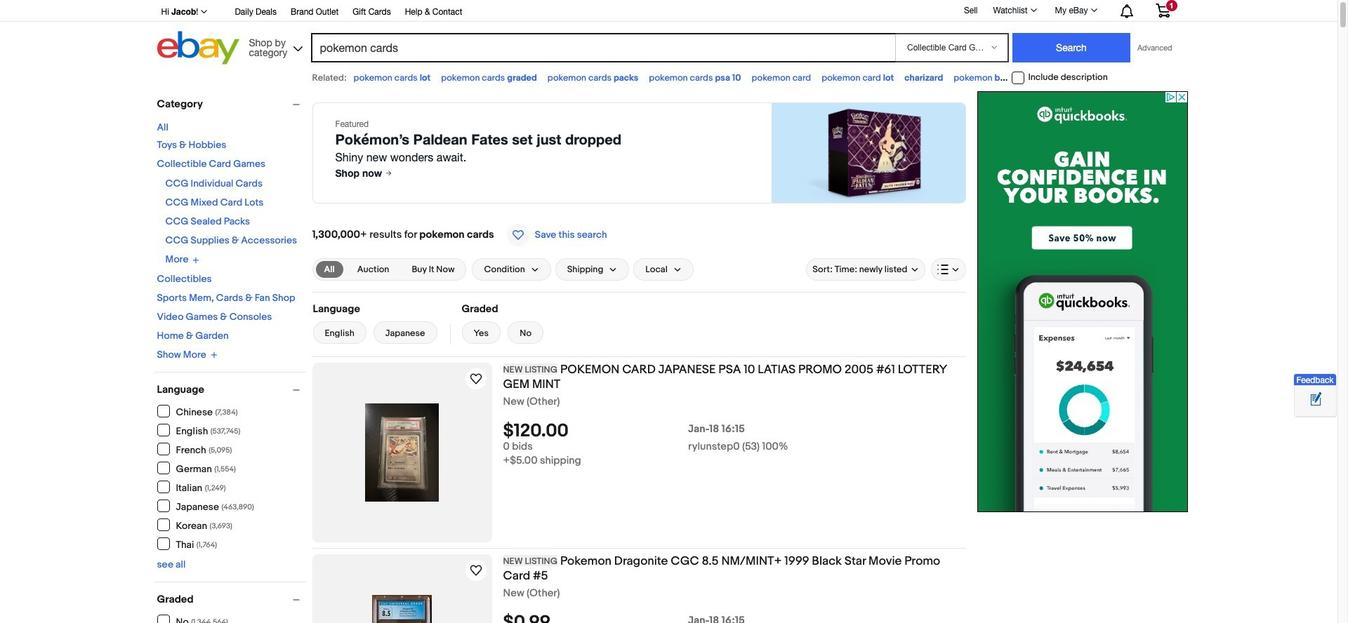 Task type: vqa. For each thing, say whether or not it's contained in the screenshot.
(128)
no



Task type: locate. For each thing, give the bounding box(es) containing it.
watch pokemon dragonite cgc 8.5 nm/mint+ 1999 black star movie promo card #5 image
[[468, 563, 484, 580]]

heading for watch pokemon card japanese psa 10 latias promo 2005 #61 lottery gem mint image
[[503, 363, 948, 392]]

watchlist image
[[1031, 8, 1037, 12]]

All selected text field
[[324, 263, 335, 276]]

heading for "watch pokemon dragonite cgc 8.5 nm/mint+ 1999 black star movie promo card #5" 'icon'
[[503, 555, 941, 584]]

account navigation
[[154, 0, 1181, 22]]

0 vertical spatial heading
[[503, 363, 948, 392]]

region
[[312, 103, 966, 204]]

Search for anything text field
[[313, 34, 893, 61]]

1 heading from the top
[[503, 363, 948, 392]]

banner
[[154, 0, 1181, 68]]

heading
[[503, 363, 948, 392], [503, 555, 941, 584]]

watch pokemon card japanese psa 10 latias promo 2005 #61 lottery gem mint image
[[468, 371, 484, 388]]

2 heading from the top
[[503, 555, 941, 584]]

None submit
[[1013, 33, 1131, 63]]

main content
[[312, 91, 966, 624]]

1 vertical spatial heading
[[503, 555, 941, 584]]



Task type: describe. For each thing, give the bounding box(es) containing it.
advertisement element
[[978, 91, 1188, 513]]

my ebay image
[[1091, 8, 1098, 12]]

pokemon card japanese psa 10 latias promo 2005 #61 lottery gem mint image
[[365, 404, 439, 502]]

pokemon dragonite cgc 8.5 nm/mint+ 1999 black star movie promo card #5 image
[[372, 596, 432, 624]]

save this search pokemon cards search image
[[507, 224, 530, 247]]

listing options selector. list view selected. image
[[938, 264, 960, 275]]



